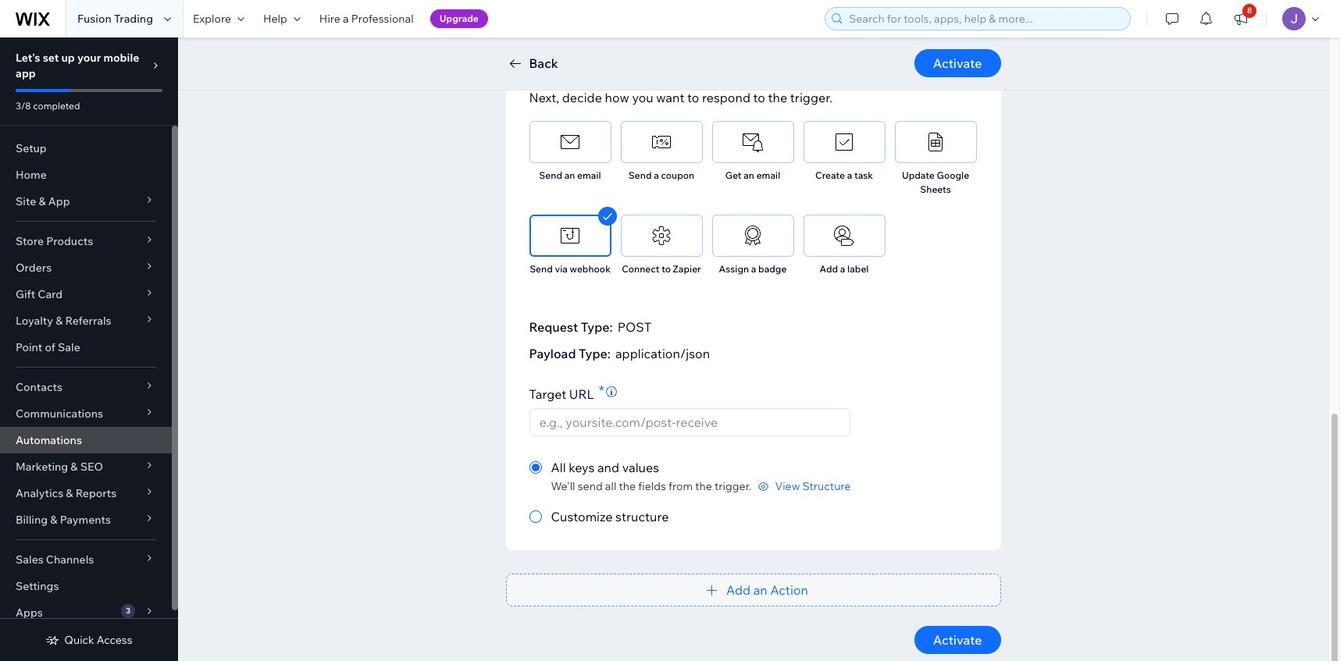 Task type: locate. For each thing, give the bounding box(es) containing it.
1 vertical spatial activate
[[933, 633, 982, 648]]

an inside button
[[754, 583, 768, 598]]

1 horizontal spatial the
[[695, 480, 712, 494]]

category image up update
[[924, 130, 948, 154]]

analytics & reports button
[[0, 480, 172, 507]]

send for send an email
[[539, 170, 562, 181]]

a for coupon
[[654, 170, 659, 181]]

quick access
[[64, 634, 133, 648]]

billing & payments
[[16, 513, 111, 527]]

category image up connect to zapier
[[650, 224, 673, 248]]

& for loyalty
[[56, 314, 63, 328]]

& inside popup button
[[39, 195, 46, 209]]

to right respond
[[753, 90, 765, 105]]

& left reports
[[66, 487, 73, 501]]

via up request
[[555, 263, 568, 275]]

1 vertical spatial webhook
[[570, 263, 611, 275]]

email right get
[[757, 170, 781, 181]]

1 vertical spatial add
[[727, 583, 751, 598]]

of
[[45, 341, 55, 355]]

webhook left connect
[[570, 263, 611, 275]]

category image for add a label
[[833, 224, 856, 248]]

the right all
[[619, 480, 636, 494]]

category image
[[559, 130, 582, 154], [650, 130, 673, 154], [833, 130, 856, 154], [741, 224, 765, 248], [833, 224, 856, 248]]

0 horizontal spatial webhook
[[570, 263, 611, 275]]

webhook
[[624, 37, 678, 53], [570, 263, 611, 275]]

trading
[[114, 12, 153, 26]]

& left seo
[[71, 460, 78, 474]]

next,
[[529, 90, 559, 105]]

0 horizontal spatial via
[[555, 263, 568, 275]]

upgrade
[[440, 12, 479, 24]]

add for add a label
[[820, 263, 838, 275]]

activate
[[933, 55, 982, 71], [933, 633, 982, 648]]

a left coupon
[[654, 170, 659, 181]]

0 vertical spatial activate
[[933, 55, 982, 71]]

update
[[902, 170, 935, 181]]

back button
[[506, 54, 558, 73]]

a for label
[[840, 263, 846, 275]]

target
[[529, 387, 567, 402]]

0 horizontal spatial add
[[727, 583, 751, 598]]

communications
[[16, 407, 103, 421]]

trigger.
[[790, 90, 833, 105], [715, 480, 752, 494]]

Search for tools, apps, help & more... field
[[844, 8, 1126, 30]]

all
[[551, 460, 566, 476]]

application/json
[[615, 346, 710, 362]]

category image up add a label
[[833, 224, 856, 248]]

1 horizontal spatial email
[[757, 170, 781, 181]]

category image up 'send via webhook'
[[559, 224, 582, 248]]

& right "billing"
[[50, 513, 57, 527]]

coupon
[[661, 170, 695, 181]]

the right respond
[[768, 90, 788, 105]]

point
[[16, 341, 42, 355]]

action
[[771, 583, 808, 598]]

& right site
[[39, 195, 46, 209]]

category image for connect to zapier
[[650, 224, 673, 248]]

the right "from"
[[695, 480, 712, 494]]

0 horizontal spatial email
[[577, 170, 601, 181]]

3
[[126, 606, 130, 616]]

the
[[768, 90, 788, 105], [619, 480, 636, 494], [695, 480, 712, 494]]

add left label
[[820, 263, 838, 275]]

0 vertical spatial activate button
[[915, 49, 1001, 77]]

type: up the payload type: application/json
[[581, 319, 613, 335]]

& right the loyalty
[[56, 314, 63, 328]]

2 activate from the top
[[933, 633, 982, 648]]

a inside hire a professional link
[[343, 12, 349, 26]]

to right want at the top of page
[[687, 90, 699, 105]]

a left badge
[[751, 263, 756, 275]]

type: for request type:
[[581, 319, 613, 335]]

marketing & seo
[[16, 460, 103, 474]]

1 vertical spatial type:
[[579, 346, 611, 362]]

add inside button
[[727, 583, 751, 598]]

2 horizontal spatial the
[[768, 90, 788, 105]]

point of sale link
[[0, 334, 172, 361]]

category image for send an email
[[559, 130, 582, 154]]

&
[[39, 195, 46, 209], [56, 314, 63, 328], [71, 460, 78, 474], [66, 487, 73, 501], [50, 513, 57, 527]]

add a label
[[820, 263, 869, 275]]

customize
[[551, 509, 613, 525]]

via up how
[[605, 37, 621, 53]]

0 vertical spatial trigger.
[[790, 90, 833, 105]]

billing
[[16, 513, 48, 527]]

let's
[[16, 51, 40, 65]]

& inside 'popup button'
[[56, 314, 63, 328]]

activate for first activate button from the top
[[933, 55, 982, 71]]

email left send a coupon
[[577, 170, 601, 181]]

sales channels
[[16, 553, 94, 567]]

1 horizontal spatial webhook
[[624, 37, 678, 53]]

loyalty & referrals
[[16, 314, 111, 328]]

activate button
[[915, 49, 1001, 77], [915, 626, 1001, 655]]

category image up create a task
[[833, 130, 856, 154]]

category image up assign a badge
[[741, 224, 765, 248]]

1 horizontal spatial via
[[605, 37, 621, 53]]

a left task at the right top
[[847, 170, 852, 181]]

payments
[[60, 513, 111, 527]]

gift
[[16, 287, 35, 302]]

& for analytics
[[66, 487, 73, 501]]

1 vertical spatial trigger.
[[715, 480, 752, 494]]

email for send an email
[[577, 170, 601, 181]]

how
[[605, 90, 629, 105]]

2 email from the left
[[757, 170, 781, 181]]

category image for get an email
[[741, 130, 765, 154]]

type:
[[581, 319, 613, 335], [579, 346, 611, 362]]

webhook up "you"
[[624, 37, 678, 53]]

a left label
[[840, 263, 846, 275]]

hire a professional link
[[310, 0, 423, 37]]

all
[[605, 480, 617, 494]]

& for site
[[39, 195, 46, 209]]

1 activate button from the top
[[915, 49, 1001, 77]]

0 horizontal spatial trigger.
[[715, 480, 752, 494]]

completed
[[33, 100, 80, 112]]

do
[[525, 37, 541, 53]]

send up request
[[530, 263, 553, 275]]

back
[[529, 55, 558, 71]]

orders button
[[0, 255, 172, 281]]

category image up get an email
[[741, 130, 765, 154]]

email for get an email
[[757, 170, 781, 181]]

send left coupon
[[629, 170, 652, 181]]

& inside dropdown button
[[66, 487, 73, 501]]

0 vertical spatial type:
[[581, 319, 613, 335]]

to
[[687, 90, 699, 105], [753, 90, 765, 105], [662, 263, 671, 275]]

category image for send via webhook
[[559, 224, 582, 248]]

close button
[[935, 31, 982, 45]]

2 activate button from the top
[[915, 626, 1001, 655]]

0 vertical spatial add
[[820, 263, 838, 275]]

from
[[669, 480, 693, 494]]

type: for payload type:
[[579, 346, 611, 362]]

a right hire
[[343, 12, 349, 26]]

app
[[48, 195, 70, 209]]

add an action
[[727, 583, 808, 598]]

0 vertical spatial via
[[605, 37, 621, 53]]

request type: post
[[529, 319, 652, 335]]

category image up send a coupon
[[650, 130, 673, 154]]

2 horizontal spatial to
[[753, 90, 765, 105]]

*
[[599, 382, 605, 400]]

an for get
[[744, 170, 755, 181]]

reports
[[76, 487, 117, 501]]

1 activate from the top
[[933, 55, 982, 71]]

send down 'next,'
[[539, 170, 562, 181]]

a for professional
[[343, 12, 349, 26]]

send for send a coupon
[[629, 170, 652, 181]]

task
[[855, 170, 873, 181]]

1 vertical spatial activate button
[[915, 626, 1001, 655]]

hire a professional
[[319, 12, 414, 26]]

site
[[16, 195, 36, 209]]

3/8
[[16, 100, 31, 112]]

quick
[[64, 634, 94, 648]]

sidebar element
[[0, 37, 178, 662]]

1 email from the left
[[577, 170, 601, 181]]

google
[[937, 170, 970, 181]]

automations link
[[0, 427, 172, 454]]

quick access button
[[46, 634, 133, 648]]

1 vertical spatial via
[[555, 263, 568, 275]]

category image
[[741, 130, 765, 154], [924, 130, 948, 154], [559, 224, 582, 248], [650, 224, 673, 248]]

a for badge
[[751, 263, 756, 275]]

1 horizontal spatial add
[[820, 263, 838, 275]]

category image up 'send an email'
[[559, 130, 582, 154]]

type: down request type: post
[[579, 346, 611, 362]]

add left the action
[[727, 583, 751, 598]]

send via webhook
[[530, 263, 611, 275]]

create
[[816, 170, 845, 181]]

structure
[[803, 480, 851, 494]]

to left zapier
[[662, 263, 671, 275]]



Task type: vqa. For each thing, say whether or not it's contained in the screenshot.
the badge
yes



Task type: describe. For each thing, give the bounding box(es) containing it.
want
[[656, 90, 685, 105]]

customize structure
[[551, 509, 669, 525]]

label
[[848, 263, 869, 275]]

communications button
[[0, 401, 172, 427]]

billing & payments button
[[0, 507, 172, 534]]

decide
[[562, 90, 602, 105]]

send
[[578, 480, 603, 494]]

marketing
[[16, 460, 68, 474]]

8
[[1248, 5, 1252, 16]]

Target URL field
[[535, 409, 846, 436]]

card
[[38, 287, 63, 302]]

this:
[[544, 37, 568, 53]]

view structure button
[[752, 480, 851, 494]]

site & app
[[16, 195, 70, 209]]

sales
[[16, 553, 44, 567]]

explore
[[193, 12, 231, 26]]

app
[[16, 66, 36, 80]]

we'll send all the fields from the trigger.
[[551, 480, 752, 494]]

store
[[16, 234, 44, 248]]

url
[[569, 387, 594, 402]]

structure
[[616, 509, 669, 525]]

up
[[61, 51, 75, 65]]

category image for create a task
[[833, 130, 856, 154]]

settings link
[[0, 573, 172, 600]]

settings
[[16, 580, 59, 594]]

site & app button
[[0, 188, 172, 215]]

values
[[622, 460, 659, 476]]

point of sale
[[16, 341, 80, 355]]

get
[[726, 170, 742, 181]]

& for billing
[[50, 513, 57, 527]]

keys
[[569, 460, 595, 476]]

and
[[598, 460, 620, 476]]

upgrade button
[[430, 9, 488, 28]]

next, decide how you want to respond to the trigger.
[[529, 90, 833, 105]]

you
[[632, 90, 654, 105]]

assign
[[719, 263, 749, 275]]

connect
[[622, 263, 660, 275]]

setup
[[16, 141, 47, 155]]

hire
[[319, 12, 341, 26]]

assign a badge
[[719, 263, 787, 275]]

set
[[43, 51, 59, 65]]

store products
[[16, 234, 93, 248]]

target url *
[[529, 382, 605, 402]]

gift card
[[16, 287, 63, 302]]

referrals
[[65, 314, 111, 328]]

all keys and values
[[551, 460, 659, 476]]

1 horizontal spatial to
[[687, 90, 699, 105]]

send right this:
[[571, 37, 602, 53]]

respond
[[702, 90, 751, 105]]

automations
[[16, 434, 82, 448]]

badge
[[759, 263, 787, 275]]

8 button
[[1224, 0, 1258, 37]]

a for task
[[847, 170, 852, 181]]

close
[[935, 31, 964, 45]]

home link
[[0, 162, 172, 188]]

send for send via webhook
[[530, 263, 553, 275]]

& for marketing
[[71, 460, 78, 474]]

0 horizontal spatial to
[[662, 263, 671, 275]]

1
[[477, 29, 483, 43]]

sales channels button
[[0, 547, 172, 573]]

we'll
[[551, 480, 575, 494]]

access
[[97, 634, 133, 648]]

contacts
[[16, 380, 62, 394]]

an for add
[[754, 583, 768, 598]]

get an email
[[726, 170, 781, 181]]

channels
[[46, 553, 94, 567]]

loyalty
[[16, 314, 53, 328]]

help
[[263, 12, 287, 26]]

0 vertical spatial webhook
[[624, 37, 678, 53]]

fusion
[[77, 12, 112, 26]]

an for send
[[565, 170, 575, 181]]

help button
[[254, 0, 310, 37]]

0 horizontal spatial the
[[619, 480, 636, 494]]

let's set up your mobile app
[[16, 51, 139, 80]]

products
[[46, 234, 93, 248]]

add for add an action
[[727, 583, 751, 598]]

orders
[[16, 261, 52, 275]]

3/8 completed
[[16, 100, 80, 112]]

activate for first activate button from the bottom
[[933, 633, 982, 648]]

sheets
[[920, 184, 951, 195]]

marketing & seo button
[[0, 454, 172, 480]]

store products button
[[0, 228, 172, 255]]

seo
[[80, 460, 103, 474]]

payload
[[529, 346, 576, 362]]

contacts button
[[0, 374, 172, 401]]

view structure
[[775, 480, 851, 494]]

sale
[[58, 341, 80, 355]]

do this: send via webhook
[[525, 37, 678, 53]]

request
[[529, 319, 578, 335]]

category image for assign a badge
[[741, 224, 765, 248]]

apps
[[16, 606, 43, 620]]

analytics & reports
[[16, 487, 117, 501]]

1 horizontal spatial trigger.
[[790, 90, 833, 105]]

fusion trading
[[77, 12, 153, 26]]

view
[[775, 480, 800, 494]]

update google sheets
[[902, 170, 970, 195]]

add an action button
[[506, 574, 1001, 607]]

send an email
[[539, 170, 601, 181]]



